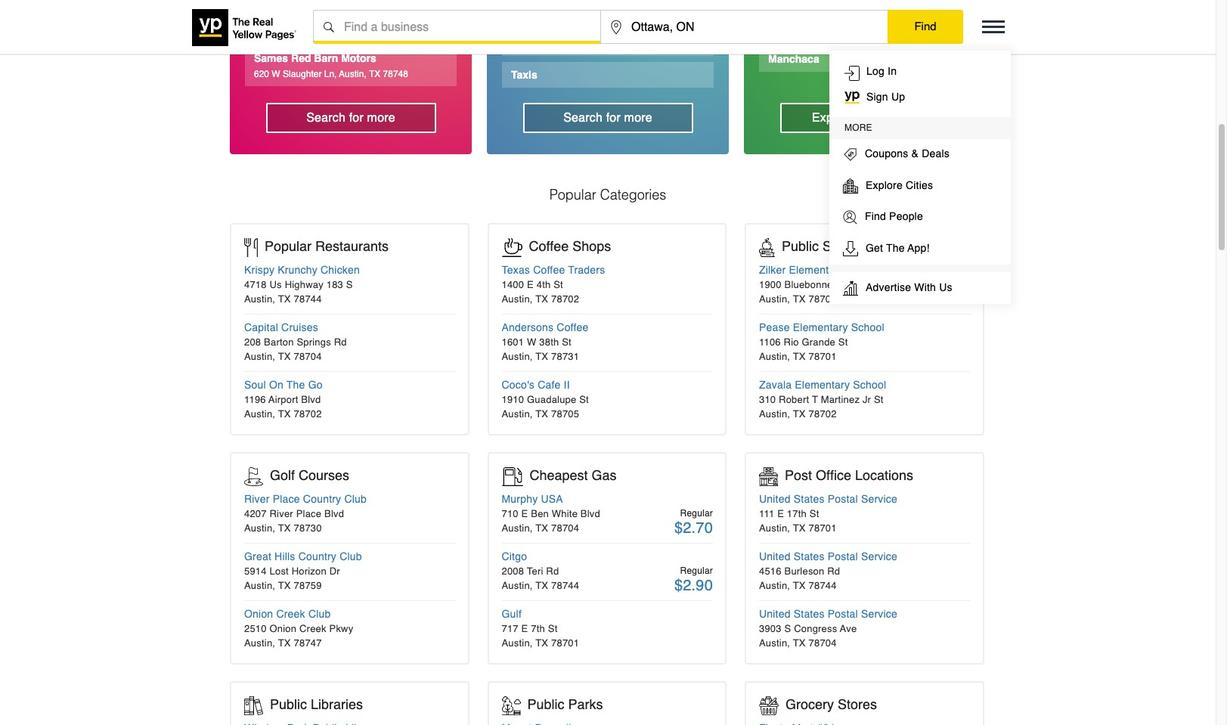 Task type: vqa. For each thing, say whether or not it's contained in the screenshot.


Task type: describe. For each thing, give the bounding box(es) containing it.
tx inside pease elementary school 1106 rio grande st austin, tx 78701
[[793, 351, 806, 362]]

citgo
[[502, 550, 527, 562]]

slaughter
[[283, 68, 322, 79]]

78704 inside murphy usa 710 e ben white blvd austin, tx 78704
[[551, 522, 579, 534]]

Find a business text field
[[314, 11, 600, 44]]

search for more link for cheap party halls
[[523, 103, 693, 133]]

murphy usa link
[[502, 491, 713, 506]]

public for public schools
[[782, 238, 819, 254]]

regular $2.70
[[675, 508, 713, 537]]

school for zavala elementary school
[[853, 379, 887, 391]]

more for sames red barn motors
[[367, 111, 395, 124]]

183
[[326, 279, 343, 290]]

tx inside united states postal service 4516 burleson rd austin, tx 78744
[[793, 580, 806, 591]]

river place country club link
[[244, 491, 456, 506]]

the
[[886, 242, 905, 254]]

advertise with us link
[[830, 272, 1011, 304]]

4718
[[244, 279, 267, 290]]

78730
[[294, 522, 322, 534]]

search for sames red barn motors
[[306, 111, 346, 124]]

motors
[[341, 52, 377, 64]]

austin, inside murphy usa 710 e ben white blvd austin, tx 78704
[[502, 522, 533, 534]]

zilker
[[759, 264, 786, 276]]

service for united states postal service 3903 s congress ave austin, tx 78704
[[861, 608, 898, 620]]

cheapest gas image
[[502, 467, 523, 486]]

austin, inside pease elementary school 1106 rio grande st austin, tx 78701
[[759, 351, 790, 362]]

sames red barn motors 620 w slaughter ln, austin, tx 78748
[[254, 52, 408, 79]]

popular categories
[[550, 186, 667, 202]]

sign up
[[867, 91, 905, 103]]

austin, inside the great hills country club 5914 lost horizon dr austin, tx 78759
[[244, 580, 275, 591]]

zavala
[[759, 379, 792, 391]]

interstate
[[285, 22, 323, 32]]

cheap party halls link
[[502, 30, 714, 56]]

hills
[[275, 550, 295, 562]]

austin, inside zilker elementary school 1900 bluebonnet ln austin, tx 78704
[[759, 293, 790, 304]]

coffee shops image
[[502, 238, 522, 257]]

soul on the go 1196 airport blvd austin, tx 78702
[[244, 379, 323, 419]]

78701 inside united states postal service 111 e 17th st austin, tx 78701
[[809, 522, 837, 534]]

austin, inside coco's cafe ii 1910 guadalupe st austin, tx 78705
[[502, 408, 533, 419]]

capital
[[244, 321, 278, 333]]

elementary for pease
[[793, 321, 848, 333]]

grocery stores
[[786, 696, 877, 712]]

st inside coco's cafe ii 1910 guadalupe st austin, tx 78705
[[580, 394, 589, 405]]

78702 inside zavala elementary school 310 robert t martinez jr st austin, tx 78702
[[809, 408, 837, 419]]

austin, inside onion creek club 2510 onion creek pkwy austin, tx 78747
[[244, 637, 275, 649]]

texas coffee traders link
[[502, 262, 713, 277]]

&
[[912, 148, 919, 160]]

postal for united states postal service 3903 s congress ave austin, tx 78704
[[828, 608, 858, 620]]

elementary for zavala
[[795, 379, 850, 391]]

del valle
[[877, 5, 921, 17]]

78701 inside pease elementary school 1106 rio grande st austin, tx 78701
[[809, 351, 837, 362]]

other
[[858, 111, 886, 124]]

service for united states postal service 111 e 17th st austin, tx 78701
[[861, 493, 898, 505]]

categories
[[600, 186, 667, 202]]

35,
[[326, 22, 338, 32]]

austin, inside capital cruises 208 barton springs rd austin, tx 78704
[[244, 351, 275, 362]]

rd inside capital cruises 208 barton springs rd austin, tx 78704
[[334, 336, 347, 348]]

0 vertical spatial creek
[[276, 608, 305, 620]]

barton
[[264, 336, 294, 348]]

620
[[254, 68, 269, 79]]

e inside texas coffee traders 1400 e 4th st austin, tx 78702
[[527, 279, 534, 290]]

post office locations image
[[759, 467, 778, 486]]

sames
[[254, 52, 288, 64]]

4516
[[759, 565, 782, 577]]

log in
[[867, 65, 897, 77]]

78705
[[551, 408, 579, 419]]

78701 inside "gulf 717 e 7th st austin, tx 78701"
[[551, 637, 579, 649]]

0 vertical spatial river
[[244, 493, 270, 505]]

search for cheap party halls
[[564, 111, 603, 124]]

tx inside the great hills country club 5914 lost horizon dr austin, tx 78759
[[278, 580, 291, 591]]

rd inside united states postal service 4516 burleson rd austin, tx 78744
[[828, 565, 840, 577]]

manor
[[768, 5, 800, 17]]

cheapest gas
[[530, 467, 617, 483]]

coupons & deals
[[865, 148, 950, 160]]

country for place
[[303, 493, 341, 505]]

south point dodge 5210 s interstate 35, austin, tx 78745
[[254, 5, 410, 32]]

postal for united states postal service 111 e 17th st austin, tx 78701
[[828, 493, 858, 505]]

onion creek club link
[[244, 606, 456, 621]]

grande
[[802, 336, 836, 348]]

popular restaurants image
[[244, 238, 258, 257]]

congress
[[794, 623, 838, 634]]

st inside "gulf 717 e 7th st austin, tx 78701"
[[548, 623, 558, 634]]

soul
[[244, 379, 266, 391]]

dodge
[[316, 5, 349, 17]]

blvd inside river place country club 4207 river place blvd austin, tx 78730
[[324, 508, 344, 519]]

tx inside capital cruises 208 barton springs rd austin, tx 78704
[[278, 351, 291, 362]]

explore other cities link
[[780, 103, 950, 133]]

explore for explore cities
[[866, 179, 903, 191]]

tx inside 'south point dodge 5210 s interstate 35, austin, tx 78745'
[[371, 22, 382, 32]]

austin, inside soul on the go 1196 airport blvd austin, tx 78702
[[244, 408, 275, 419]]

austin, inside the citgo 2008 teri rd austin, tx 78744
[[502, 580, 533, 591]]

s inside 'south point dodge 5210 s interstate 35, austin, tx 78745'
[[277, 22, 283, 32]]

1900
[[759, 279, 782, 290]]

ii
[[564, 379, 570, 391]]

united states postal service 4516 burleson rd austin, tx 78744
[[759, 550, 898, 591]]

andersons
[[502, 321, 554, 333]]

4th
[[537, 279, 551, 290]]

2510
[[244, 623, 267, 634]]

cheap party halls
[[511, 37, 601, 49]]

on
[[269, 379, 284, 391]]

grocery stores image
[[759, 696, 779, 715]]

78702 for the
[[294, 408, 322, 419]]

4207
[[244, 508, 267, 519]]

states for united states postal service 4516 burleson rd austin, tx 78744
[[794, 550, 825, 562]]

dr
[[330, 565, 340, 577]]

club inside onion creek club 2510 onion creek pkwy austin, tx 78747
[[308, 608, 331, 620]]

parks
[[568, 696, 603, 712]]

austin, inside texas coffee traders 1400 e 4th st austin, tx 78702
[[502, 293, 533, 304]]

regular for $2.70
[[680, 508, 713, 518]]

courses
[[299, 467, 349, 483]]

school for zilker elementary school
[[847, 264, 881, 276]]

tx inside river place country club 4207 river place blvd austin, tx 78730
[[278, 522, 291, 534]]

0 vertical spatial restaurants
[[511, 5, 572, 17]]

more for cheap party halls
[[624, 111, 653, 124]]

search for more for sames red barn motors
[[306, 111, 395, 124]]

states for united states postal service 3903 s congress ave austin, tx 78704
[[794, 608, 825, 620]]

st inside zavala elementary school 310 robert t martinez jr st austin, tx 78702
[[874, 394, 884, 405]]

gulf link
[[502, 606, 713, 621]]

burleson
[[785, 565, 825, 577]]

tx inside zavala elementary school 310 robert t martinez jr st austin, tx 78702
[[793, 408, 806, 419]]

south
[[254, 5, 284, 17]]

chicken
[[321, 264, 360, 276]]

capital cruises link
[[244, 320, 456, 335]]

1601
[[502, 336, 524, 348]]

coco's
[[502, 379, 535, 391]]

austin, inside united states postal service 3903 s congress ave austin, tx 78704
[[759, 637, 790, 649]]

states for united states postal service 111 e 17th st austin, tx 78701
[[794, 493, 825, 505]]

horizon
[[292, 565, 327, 577]]

public parks
[[528, 696, 603, 712]]

popular restaurants
[[265, 238, 389, 254]]

austin, inside sames red barn motors 620 w slaughter ln, austin, tx 78748
[[339, 68, 367, 79]]

208
[[244, 336, 261, 348]]

explore cities link
[[830, 170, 1011, 202]]

zilker elementary school link
[[759, 262, 971, 277]]

gulf 717 e 7th st austin, tx 78701
[[502, 608, 579, 649]]

78704 inside united states postal service 3903 s congress ave austin, tx 78704
[[809, 637, 837, 649]]

austin, inside 'south point dodge 5210 s interstate 35, austin, tx 78745'
[[341, 22, 368, 32]]

people
[[889, 210, 923, 222]]

find for find people
[[865, 210, 886, 222]]

pease
[[759, 321, 790, 333]]

1 vertical spatial river
[[270, 508, 293, 519]]

tx inside 'andersons coffee 1601 w 38th st austin, tx 78731'
[[536, 351, 548, 362]]

citgo 2008 teri rd austin, tx 78744
[[502, 550, 579, 591]]

river place country club 4207 river place blvd austin, tx 78730
[[244, 493, 367, 534]]

united for united states postal service 4516 burleson rd austin, tx 78744
[[759, 550, 791, 562]]

tx inside soul on the go 1196 airport blvd austin, tx 78702
[[278, 408, 291, 419]]

Where? text field
[[601, 11, 888, 44]]

guadalupe
[[527, 394, 577, 405]]

blvd for 710
[[581, 508, 600, 519]]

united states postal service link for united states postal service 4516 burleson rd austin, tx 78744
[[759, 549, 971, 564]]

grocery
[[786, 696, 834, 712]]

ave
[[840, 623, 857, 634]]

gulf
[[502, 608, 522, 620]]

service for united states postal service 4516 burleson rd austin, tx 78744
[[861, 550, 898, 562]]



Task type: locate. For each thing, give the bounding box(es) containing it.
school for pease elementary school
[[851, 321, 885, 333]]

w inside 'andersons coffee 1601 w 38th st austin, tx 78731'
[[527, 336, 537, 348]]

find inside find people link
[[865, 210, 886, 222]]

white
[[552, 508, 578, 519]]

river right 4207
[[270, 508, 293, 519]]

1 horizontal spatial search
[[564, 111, 603, 124]]

for for cheap party halls
[[606, 111, 621, 124]]

coffee inside texas coffee traders 1400 e 4th st austin, tx 78702
[[533, 264, 565, 276]]

country inside the great hills country club 5914 lost horizon dr austin, tx 78759
[[298, 550, 337, 562]]

1 vertical spatial 78701
[[809, 522, 837, 534]]

2 vertical spatial coffee
[[557, 321, 589, 333]]

tx down the barton
[[278, 351, 291, 362]]

tx down bluebonnet
[[793, 293, 806, 304]]

school inside zavala elementary school 310 robert t martinez jr st austin, tx 78702
[[853, 379, 887, 391]]

club inside the great hills country club 5914 lost horizon dr austin, tx 78759
[[340, 550, 362, 562]]

pkwy
[[329, 623, 353, 634]]

service
[[861, 493, 898, 505], [861, 550, 898, 562], [861, 608, 898, 620]]

manchaca
[[768, 53, 820, 65]]

78744 inside krispy krunchy chicken 4718 us highway 183 s austin, tx 78744
[[294, 293, 322, 304]]

united inside united states postal service 3903 s congress ave austin, tx 78704
[[759, 608, 791, 620]]

1 horizontal spatial search for more
[[564, 111, 653, 124]]

for down sames red barn motors 620 w slaughter ln, austin, tx 78748
[[349, 111, 364, 124]]

postal down post office locations
[[828, 493, 858, 505]]

0 horizontal spatial explore
[[812, 111, 854, 124]]

austin, down 1106 at right top
[[759, 351, 790, 362]]

cruises
[[281, 321, 318, 333]]

0 vertical spatial country
[[303, 493, 341, 505]]

0 horizontal spatial public
[[270, 696, 307, 712]]

del valle link
[[868, 0, 971, 24]]

elementary up bluebonnet
[[789, 264, 844, 276]]

school up "jr"
[[853, 379, 887, 391]]

st right grande
[[839, 336, 848, 348]]

ln
[[839, 279, 850, 290]]

0 horizontal spatial rd
[[334, 336, 347, 348]]

austin, inside krispy krunchy chicken 4718 us highway 183 s austin, tx 78744
[[244, 293, 275, 304]]

united inside united states postal service 111 e 17th st austin, tx 78701
[[759, 493, 791, 505]]

tx down burleson at right bottom
[[793, 580, 806, 591]]

78702 down t
[[809, 408, 837, 419]]

1 vertical spatial explore
[[866, 179, 903, 191]]

1 vertical spatial club
[[340, 550, 362, 562]]

service inside united states postal service 111 e 17th st austin, tx 78701
[[861, 493, 898, 505]]

e
[[527, 279, 534, 290], [522, 508, 528, 519], [778, 508, 784, 519], [522, 623, 528, 634]]

1 for from the left
[[349, 111, 364, 124]]

78744 down burleson at right bottom
[[809, 580, 837, 591]]

elementary inside zilker elementary school 1900 bluebonnet ln austin, tx 78704
[[789, 264, 844, 276]]

2 vertical spatial united states postal service link
[[759, 606, 971, 621]]

united states postal service link down united states postal service 111 e 17th st austin, tx 78701
[[759, 549, 971, 564]]

2 search from the left
[[564, 111, 603, 124]]

regular for $2.90
[[680, 565, 713, 576]]

0 horizontal spatial search for more link
[[266, 103, 436, 133]]

1 united from the top
[[759, 493, 791, 505]]

s right 3903
[[785, 623, 791, 634]]

blvd inside soul on the go 1196 airport blvd austin, tx 78702
[[301, 394, 321, 405]]

austin, inside united states postal service 4516 burleson rd austin, tx 78744
[[759, 580, 790, 591]]

coffee inside 'andersons coffee 1601 w 38th st austin, tx 78731'
[[557, 321, 589, 333]]

states inside united states postal service 3903 s congress ave austin, tx 78704
[[794, 608, 825, 620]]

2 horizontal spatial public
[[782, 238, 819, 254]]

0 vertical spatial united states postal service link
[[759, 491, 971, 506]]

w down the andersons
[[527, 336, 537, 348]]

1 service from the top
[[861, 493, 898, 505]]

s inside united states postal service 3903 s congress ave austin, tx 78704
[[785, 623, 791, 634]]

st inside 'andersons coffee 1601 w 38th st austin, tx 78731'
[[562, 336, 572, 348]]

united states postal service 111 e 17th st austin, tx 78701
[[759, 493, 898, 534]]

explore for explore other cities
[[812, 111, 854, 124]]

0 horizontal spatial blvd
[[301, 394, 321, 405]]

austin, down 1196
[[244, 408, 275, 419]]

7th
[[531, 623, 545, 634]]

tx inside coco's cafe ii 1910 guadalupe st austin, tx 78705
[[536, 408, 548, 419]]

2 horizontal spatial rd
[[828, 565, 840, 577]]

78731
[[551, 351, 579, 362]]

1 vertical spatial school
[[851, 321, 885, 333]]

1106
[[759, 336, 781, 348]]

onion right 2510
[[270, 623, 297, 634]]

search for more link down taxis link
[[523, 103, 693, 133]]

2 vertical spatial school
[[853, 379, 887, 391]]

0 horizontal spatial w
[[272, 68, 280, 79]]

zilker elementary school 1900 bluebonnet ln austin, tx 78704
[[759, 264, 881, 304]]

coffee shops
[[529, 238, 611, 254]]

1 horizontal spatial blvd
[[324, 508, 344, 519]]

0 horizontal spatial s
[[277, 22, 283, 32]]

st up 78731
[[562, 336, 572, 348]]

the
[[287, 379, 305, 391]]

78704 inside capital cruises 208 barton springs rd austin, tx 78704
[[294, 351, 322, 362]]

2 horizontal spatial 78744
[[809, 580, 837, 591]]

texas
[[502, 264, 530, 276]]

78702 down airport
[[294, 408, 322, 419]]

2 vertical spatial postal
[[828, 608, 858, 620]]

0 vertical spatial elementary
[[789, 264, 844, 276]]

1 vertical spatial place
[[296, 508, 322, 519]]

regular up the $2.90
[[680, 565, 713, 576]]

2 vertical spatial elementary
[[795, 379, 850, 391]]

search down taxis link
[[564, 111, 603, 124]]

find for find
[[915, 20, 937, 33]]

0 vertical spatial club
[[344, 493, 367, 505]]

river up 4207
[[244, 493, 270, 505]]

1 vertical spatial popular
[[265, 238, 312, 254]]

1 vertical spatial restaurants
[[315, 238, 389, 254]]

great
[[244, 550, 272, 562]]

tx inside the citgo 2008 teri rd austin, tx 78744
[[536, 580, 548, 591]]

0 vertical spatial onion
[[244, 608, 273, 620]]

rd down capital cruises link
[[334, 336, 347, 348]]

austin, down motors
[[339, 68, 367, 79]]

united up 111 in the right bottom of the page
[[759, 493, 791, 505]]

more
[[845, 123, 873, 133]]

2 search for more link from the left
[[523, 103, 693, 133]]

1 vertical spatial united
[[759, 550, 791, 562]]

2 for from the left
[[606, 111, 621, 124]]

1 vertical spatial regular
[[680, 565, 713, 576]]

1 horizontal spatial us
[[939, 281, 953, 293]]

postal up ave
[[828, 608, 858, 620]]

search for more link for sames red barn motors
[[266, 103, 436, 133]]

3 united from the top
[[759, 608, 791, 620]]

popular up krunchy
[[265, 238, 312, 254]]

public libraries image
[[244, 696, 263, 715]]

highway
[[285, 279, 324, 290]]

e inside united states postal service 111 e 17th st austin, tx 78701
[[778, 508, 784, 519]]

1 vertical spatial country
[[298, 550, 337, 562]]

tx inside murphy usa 710 e ben white blvd austin, tx 78704
[[536, 522, 548, 534]]

river
[[244, 493, 270, 505], [270, 508, 293, 519]]

2 search for more from the left
[[564, 111, 653, 124]]

andersons coffee link
[[502, 320, 713, 335]]

tx left 78747
[[278, 637, 291, 649]]

log
[[867, 65, 885, 77]]

tx left 78748
[[369, 68, 381, 79]]

elementary up t
[[795, 379, 850, 391]]

club up dr
[[340, 550, 362, 562]]

2 united from the top
[[759, 550, 791, 562]]

school down advertise
[[851, 321, 885, 333]]

1 horizontal spatial for
[[606, 111, 621, 124]]

tx down guadalupe
[[536, 408, 548, 419]]

2008
[[502, 565, 524, 577]]

2 united states postal service link from the top
[[759, 549, 971, 564]]

coffee up '38th'
[[557, 321, 589, 333]]

78744
[[294, 293, 322, 304], [551, 580, 579, 591], [809, 580, 837, 591]]

blvd for the
[[301, 394, 321, 405]]

78701 up united states postal service 4516 burleson rd austin, tx 78744
[[809, 522, 837, 534]]

united inside united states postal service 4516 burleson rd austin, tx 78744
[[759, 550, 791, 562]]

austin, inside united states postal service 111 e 17th st austin, tx 78701
[[759, 522, 790, 534]]

s right 183
[[346, 279, 353, 290]]

zavala elementary school 310 robert t martinez jr st austin, tx 78702
[[759, 379, 887, 419]]

united for united states postal service 3903 s congress ave austin, tx 78704
[[759, 608, 791, 620]]

tx left "78745"
[[371, 22, 382, 32]]

tx down '38th'
[[536, 351, 548, 362]]

popular for popular restaurants
[[265, 238, 312, 254]]

78744 inside the citgo 2008 teri rd austin, tx 78744
[[551, 580, 579, 591]]

1 horizontal spatial popular
[[550, 186, 596, 202]]

2 vertical spatial united
[[759, 608, 791, 620]]

0 vertical spatial popular
[[550, 186, 596, 202]]

austin, down 710
[[502, 522, 533, 534]]

restaurants up the cheap
[[511, 5, 572, 17]]

78704 down the congress
[[809, 637, 837, 649]]

1 horizontal spatial more
[[624, 111, 653, 124]]

2 states from the top
[[794, 550, 825, 562]]

search for more link down ln,
[[266, 103, 436, 133]]

tx left 78730
[[278, 522, 291, 534]]

get the app! link
[[830, 233, 1011, 265]]

up
[[892, 91, 905, 103]]

e inside "gulf 717 e 7th st austin, tx 78701"
[[522, 623, 528, 634]]

2 more from the left
[[624, 111, 653, 124]]

austin, down 111 in the right bottom of the page
[[759, 522, 790, 534]]

find button
[[888, 10, 964, 43]]

2 horizontal spatial 78702
[[809, 408, 837, 419]]

1 vertical spatial states
[[794, 550, 825, 562]]

lost
[[270, 565, 289, 577]]

golf courses
[[270, 467, 349, 483]]

public libraries
[[270, 696, 363, 712]]

tx down airport
[[278, 408, 291, 419]]

st inside united states postal service 111 e 17th st austin, tx 78701
[[810, 508, 819, 519]]

78704 inside zilker elementary school 1900 bluebonnet ln austin, tx 78704
[[809, 293, 837, 304]]

st right "jr"
[[874, 394, 884, 405]]

advertise
[[866, 281, 911, 293]]

st inside texas coffee traders 1400 e 4th st austin, tx 78702
[[554, 279, 563, 290]]

0 vertical spatial school
[[847, 264, 881, 276]]

regular up $2.70
[[680, 508, 713, 518]]

2 vertical spatial states
[[794, 608, 825, 620]]

3903
[[759, 623, 782, 634]]

0 vertical spatial service
[[861, 493, 898, 505]]

1 regular from the top
[[680, 508, 713, 518]]

search down ln,
[[306, 111, 346, 124]]

tx inside sames red barn motors 620 w slaughter ln, austin, tx 78748
[[369, 68, 381, 79]]

1 horizontal spatial 78744
[[551, 580, 579, 591]]

1 search for more from the left
[[306, 111, 395, 124]]

tx inside texas coffee traders 1400 e 4th st austin, tx 78702
[[536, 293, 548, 304]]

3 postal from the top
[[828, 608, 858, 620]]

coffee for texas
[[533, 264, 565, 276]]

austin, inside 'andersons coffee 1601 w 38th st austin, tx 78731'
[[502, 351, 533, 362]]

3 united states postal service link from the top
[[759, 606, 971, 621]]

78704
[[809, 293, 837, 304], [294, 351, 322, 362], [551, 522, 579, 534], [809, 637, 837, 649]]

1 vertical spatial w
[[527, 336, 537, 348]]

pease elementary school 1106 rio grande st austin, tx 78701
[[759, 321, 885, 362]]

the real yellow pages logo image
[[192, 9, 298, 46]]

0 horizontal spatial more
[[367, 111, 395, 124]]

states inside united states postal service 111 e 17th st austin, tx 78701
[[794, 493, 825, 505]]

us right with
[[939, 281, 953, 293]]

78702 for traders
[[551, 293, 579, 304]]

1 vertical spatial service
[[861, 550, 898, 562]]

school inside pease elementary school 1106 rio grande st austin, tx 78701
[[851, 321, 885, 333]]

elementary for zilker
[[789, 264, 844, 276]]

blvd down go
[[301, 394, 321, 405]]

service inside united states postal service 4516 burleson rd austin, tx 78744
[[861, 550, 898, 562]]

0 horizontal spatial 78744
[[294, 293, 322, 304]]

onion creek club 2510 onion creek pkwy austin, tx 78747
[[244, 608, 353, 649]]

barn
[[314, 52, 338, 64]]

st right 17th
[[810, 508, 819, 519]]

0 vertical spatial w
[[272, 68, 280, 79]]

school
[[847, 264, 881, 276], [851, 321, 885, 333], [853, 379, 887, 391]]

0 horizontal spatial for
[[349, 111, 364, 124]]

17th
[[787, 508, 807, 519]]

austin, down the 717
[[502, 637, 533, 649]]

austin, down 1601
[[502, 351, 533, 362]]

78702 inside soul on the go 1196 airport blvd austin, tx 78702
[[294, 408, 322, 419]]

w inside sames red barn motors 620 w slaughter ln, austin, tx 78748
[[272, 68, 280, 79]]

rd inside the citgo 2008 teri rd austin, tx 78744
[[546, 565, 559, 577]]

austin, inside zavala elementary school 310 robert t martinez jr st austin, tx 78702
[[759, 408, 790, 419]]

service down united states postal service 4516 burleson rd austin, tx 78744
[[861, 608, 898, 620]]

andersons coffee 1601 w 38th st austin, tx 78731
[[502, 321, 589, 362]]

point
[[287, 5, 314, 17]]

austin, down 4207
[[244, 522, 275, 534]]

78702 inside texas coffee traders 1400 e 4th st austin, tx 78702
[[551, 293, 579, 304]]

tx inside united states postal service 111 e 17th st austin, tx 78701
[[793, 522, 806, 534]]

tx
[[371, 22, 382, 32], [369, 68, 381, 79], [278, 293, 291, 304], [536, 293, 548, 304], [793, 293, 806, 304], [278, 351, 291, 362], [536, 351, 548, 362], [793, 351, 806, 362], [278, 408, 291, 419], [536, 408, 548, 419], [793, 408, 806, 419], [278, 522, 291, 534], [536, 522, 548, 534], [793, 522, 806, 534], [278, 580, 291, 591], [536, 580, 548, 591], [793, 580, 806, 591], [278, 637, 291, 649], [536, 637, 548, 649], [793, 637, 806, 649]]

1 horizontal spatial rd
[[546, 565, 559, 577]]

get
[[866, 242, 883, 254]]

tx inside united states postal service 3903 s congress ave austin, tx 78704
[[793, 637, 806, 649]]

0 horizontal spatial search
[[306, 111, 346, 124]]

2 regular from the top
[[680, 565, 713, 576]]

for for sames red barn motors
[[349, 111, 364, 124]]

tx down 4th
[[536, 293, 548, 304]]

united up 4516
[[759, 550, 791, 562]]

2 postal from the top
[[828, 550, 858, 562]]

regular $2.90
[[675, 565, 713, 594]]

st right 4th
[[554, 279, 563, 290]]

1 vertical spatial united states postal service link
[[759, 549, 971, 564]]

1 vertical spatial onion
[[270, 623, 297, 634]]

citgo link
[[502, 549, 713, 564]]

robert
[[779, 394, 809, 405]]

search for more for cheap party halls
[[564, 111, 653, 124]]

teri
[[527, 565, 543, 577]]

school inside zilker elementary school 1900 bluebonnet ln austin, tx 78704
[[847, 264, 881, 276]]

0 horizontal spatial find
[[865, 210, 886, 222]]

popular for popular categories
[[550, 186, 596, 202]]

us inside krispy krunchy chicken 4718 us highway 183 s austin, tx 78744
[[270, 279, 282, 290]]

1 vertical spatial postal
[[828, 550, 858, 562]]

schools
[[823, 238, 871, 254]]

united states postal service link for united states postal service 3903 s congress ave austin, tx 78704
[[759, 606, 971, 621]]

austin, down 3903
[[759, 637, 790, 649]]

tx inside zilker elementary school 1900 bluebonnet ln austin, tx 78704
[[793, 293, 806, 304]]

club down courses
[[344, 493, 367, 505]]

united for united states postal service 111 e 17th st austin, tx 78701
[[759, 493, 791, 505]]

1 vertical spatial elementary
[[793, 321, 848, 333]]

explore down "coupons"
[[866, 179, 903, 191]]

1 horizontal spatial 78702
[[551, 293, 579, 304]]

1 search from the left
[[306, 111, 346, 124]]

tx down the congress
[[793, 637, 806, 649]]

service inside united states postal service 3903 s congress ave austin, tx 78704
[[861, 608, 898, 620]]

austin, down the 1900
[[759, 293, 790, 304]]

0 vertical spatial states
[[794, 493, 825, 505]]

1 vertical spatial coffee
[[533, 264, 565, 276]]

1 vertical spatial find
[[865, 210, 886, 222]]

cheap
[[511, 37, 544, 49]]

tx inside "gulf 717 e 7th st austin, tx 78701"
[[536, 637, 548, 649]]

us
[[270, 279, 282, 290], [939, 281, 953, 293]]

creek
[[276, 608, 305, 620], [300, 623, 327, 634]]

0 vertical spatial 78701
[[809, 351, 837, 362]]

0 vertical spatial place
[[273, 493, 300, 505]]

us inside 'link'
[[939, 281, 953, 293]]

coffee
[[529, 238, 569, 254], [533, 264, 565, 276], [557, 321, 589, 333]]

public schools image
[[759, 238, 775, 257]]

5914
[[244, 565, 267, 577]]

78704 down white on the left bottom
[[551, 522, 579, 534]]

e right 111 in the right bottom of the page
[[778, 508, 784, 519]]

0 vertical spatial find
[[915, 20, 937, 33]]

78744 inside united states postal service 4516 burleson rd austin, tx 78744
[[809, 580, 837, 591]]

1 horizontal spatial s
[[346, 279, 353, 290]]

service down united states postal service 111 e 17th st austin, tx 78701
[[861, 550, 898, 562]]

2 vertical spatial s
[[785, 623, 791, 634]]

1196
[[244, 394, 266, 405]]

elementary inside pease elementary school 1106 rio grande st austin, tx 78701
[[793, 321, 848, 333]]

1 vertical spatial s
[[346, 279, 353, 290]]

78702
[[551, 293, 579, 304], [294, 408, 322, 419], [809, 408, 837, 419]]

search for more down ln,
[[306, 111, 395, 124]]

united states postal service link for united states postal service 111 e 17th st austin, tx 78701
[[759, 491, 971, 506]]

postal for united states postal service 4516 burleson rd austin, tx 78744
[[828, 550, 858, 562]]

club inside river place country club 4207 river place blvd austin, tx 78730
[[344, 493, 367, 505]]

tx inside krispy krunchy chicken 4718 us highway 183 s austin, tx 78744
[[278, 293, 291, 304]]

stores
[[838, 696, 877, 712]]

states inside united states postal service 4516 burleson rd austin, tx 78744
[[794, 550, 825, 562]]

e right 710
[[522, 508, 528, 519]]

united states postal service link up ave
[[759, 606, 971, 621]]

public right the public schools image
[[782, 238, 819, 254]]

710
[[502, 508, 519, 519]]

tx inside onion creek club 2510 onion creek pkwy austin, tx 78747
[[278, 637, 291, 649]]

rd right burleson at right bottom
[[828, 565, 840, 577]]

office
[[816, 467, 852, 483]]

restaurants up krispy krunchy chicken link
[[315, 238, 389, 254]]

0 vertical spatial regular
[[680, 508, 713, 518]]

club for great hills country club
[[340, 550, 362, 562]]

regular inside regular $2.70
[[680, 508, 713, 518]]

0 horizontal spatial restaurants
[[315, 238, 389, 254]]

5210
[[254, 22, 274, 32]]

explore cities
[[866, 179, 933, 191]]

rd right teri
[[546, 565, 559, 577]]

2 vertical spatial service
[[861, 608, 898, 620]]

3 states from the top
[[794, 608, 825, 620]]

coffee up 4th
[[533, 264, 565, 276]]

more down taxis link
[[624, 111, 653, 124]]

public for public libraries
[[270, 696, 307, 712]]

postal down united states postal service 111 e 17th st austin, tx 78701
[[828, 550, 858, 562]]

2 service from the top
[[861, 550, 898, 562]]

postal inside united states postal service 4516 burleson rd austin, tx 78744
[[828, 550, 858, 562]]

tx down highway at left top
[[278, 293, 291, 304]]

0 horizontal spatial 78702
[[294, 408, 322, 419]]

united states postal service 3903 s congress ave austin, tx 78704
[[759, 608, 898, 649]]

explore other cities
[[812, 111, 918, 124]]

club up pkwy at the left bottom of the page
[[308, 608, 331, 620]]

0 horizontal spatial popular
[[265, 238, 312, 254]]

find down valle
[[915, 20, 937, 33]]

app!
[[908, 242, 930, 254]]

find left people
[[865, 210, 886, 222]]

bluebonnet
[[785, 279, 836, 290]]

1 horizontal spatial find
[[915, 20, 937, 33]]

postal inside united states postal service 3903 s congress ave austin, tx 78704
[[828, 608, 858, 620]]

0 horizontal spatial us
[[270, 279, 282, 290]]

elementary inside zavala elementary school 310 robert t martinez jr st austin, tx 78702
[[795, 379, 850, 391]]

2 horizontal spatial s
[[785, 623, 791, 634]]

advertise with us
[[866, 281, 953, 293]]

1 horizontal spatial explore
[[866, 179, 903, 191]]

public right public parks image
[[528, 696, 565, 712]]

locations
[[855, 467, 914, 483]]

creek down the 78759
[[276, 608, 305, 620]]

0 vertical spatial explore
[[812, 111, 854, 124]]

0 vertical spatial coffee
[[529, 238, 569, 254]]

1 postal from the top
[[828, 493, 858, 505]]

pease elementary school link
[[759, 320, 971, 335]]

1 states from the top
[[794, 493, 825, 505]]

310
[[759, 394, 776, 405]]

austin, inside river place country club 4207 river place blvd austin, tx 78730
[[244, 522, 275, 534]]

get the app!
[[866, 242, 930, 254]]

onion up 2510
[[244, 608, 273, 620]]

search
[[306, 111, 346, 124], [564, 111, 603, 124]]

libraries
[[311, 696, 363, 712]]

united
[[759, 493, 791, 505], [759, 550, 791, 562], [759, 608, 791, 620]]

coupons & deals link
[[830, 139, 1011, 170]]

us right 4718
[[270, 279, 282, 290]]

0 vertical spatial postal
[[828, 493, 858, 505]]

deals
[[922, 148, 950, 160]]

3 service from the top
[[861, 608, 898, 620]]

w right 620
[[272, 68, 280, 79]]

log in link
[[830, 58, 1011, 84]]

manor link
[[759, 0, 862, 24]]

united states postal service link down post office locations
[[759, 491, 971, 506]]

e left 7th
[[522, 623, 528, 634]]

1 search for more link from the left
[[266, 103, 436, 133]]

1 more from the left
[[367, 111, 395, 124]]

1 horizontal spatial search for more link
[[523, 103, 693, 133]]

public for public parks
[[528, 696, 565, 712]]

austin, down 5914
[[244, 580, 275, 591]]

1 horizontal spatial public
[[528, 696, 565, 712]]

1 united states postal service link from the top
[[759, 491, 971, 506]]

school down get
[[847, 264, 881, 276]]

0 vertical spatial s
[[277, 22, 283, 32]]

golf courses image
[[244, 467, 263, 486]]

s inside krispy krunchy chicken 4718 us highway 183 s austin, tx 78744
[[346, 279, 353, 290]]

states up 17th
[[794, 493, 825, 505]]

tx down rio
[[793, 351, 806, 362]]

great hills country club 5914 lost horizon dr austin, tx 78759
[[244, 550, 362, 591]]

public parks image
[[502, 696, 521, 715]]

2 horizontal spatial blvd
[[581, 508, 600, 519]]

0 horizontal spatial search for more
[[306, 111, 395, 124]]

78759
[[294, 580, 322, 591]]

find inside find button
[[915, 20, 937, 33]]

0 vertical spatial united
[[759, 493, 791, 505]]

for down taxis link
[[606, 111, 621, 124]]

austin, down 208 at the left
[[244, 351, 275, 362]]

2 vertical spatial 78701
[[551, 637, 579, 649]]

coffee right coffee shops image
[[529, 238, 569, 254]]

austin, inside "gulf 717 e 7th st austin, tx 78701"
[[502, 637, 533, 649]]

1 horizontal spatial restaurants
[[511, 5, 572, 17]]

country for hills
[[298, 550, 337, 562]]

1 horizontal spatial w
[[527, 336, 537, 348]]

st inside pease elementary school 1106 rio grande st austin, tx 78701
[[839, 336, 848, 348]]

postal inside united states postal service 111 e 17th st austin, tx 78701
[[828, 493, 858, 505]]

s right 5210
[[277, 22, 283, 32]]

t
[[812, 394, 818, 405]]

blvd inside murphy usa 710 e ben white blvd austin, tx 78704
[[581, 508, 600, 519]]

country inside river place country club 4207 river place blvd austin, tx 78730
[[303, 493, 341, 505]]

austin, down 2008
[[502, 580, 533, 591]]

club for river place country club
[[344, 493, 367, 505]]

find people
[[865, 210, 923, 222]]

austin, down 310
[[759, 408, 790, 419]]

e inside murphy usa 710 e ben white blvd austin, tx 78704
[[522, 508, 528, 519]]

tx down 17th
[[793, 522, 806, 534]]

regular inside regular $2.90
[[680, 565, 713, 576]]

united up 3903
[[759, 608, 791, 620]]

1 vertical spatial creek
[[300, 623, 327, 634]]

2 vertical spatial club
[[308, 608, 331, 620]]

coffee for andersons
[[557, 321, 589, 333]]



